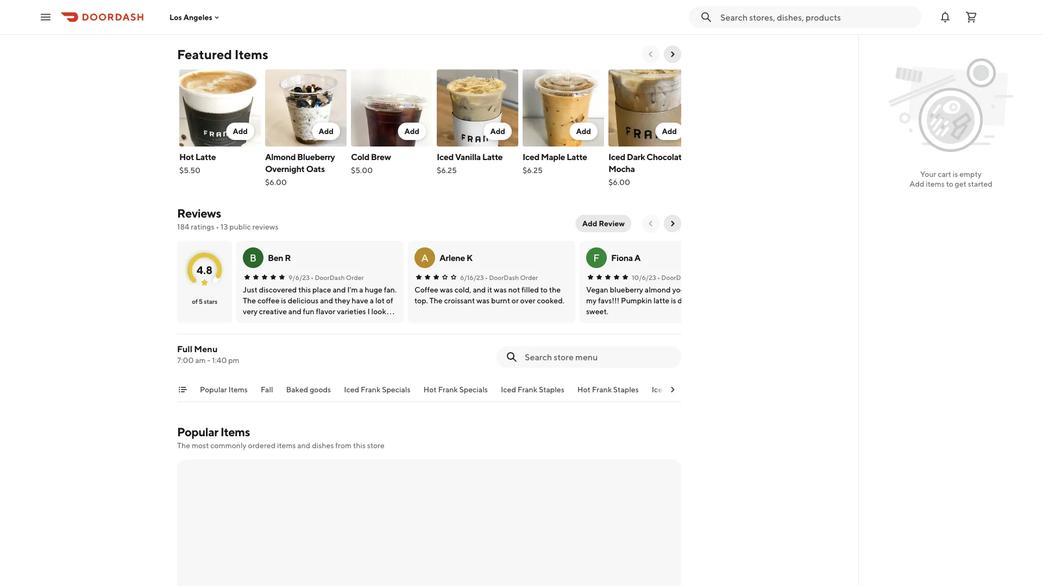 Task type: describe. For each thing, give the bounding box(es) containing it.
los angeles
[[170, 13, 212, 22]]

vanilla
[[455, 152, 481, 162]]

items for popular items the most commonly ordered items and dishes from this store
[[220, 425, 250, 440]]

iced for iced frank specials
[[344, 385, 359, 394]]

ben r
[[268, 253, 291, 263]]

add for iced vanilla latte
[[490, 127, 505, 136]]

reviews
[[177, 206, 221, 221]]

add button for hot latte
[[226, 123, 254, 140]]

add for cold brew
[[404, 127, 419, 136]]

13
[[221, 222, 228, 231]]

frank for iced frank staples
[[518, 385, 537, 394]]

items for popular items
[[228, 385, 248, 394]]

• doordash order for a
[[485, 274, 538, 281]]

-
[[207, 356, 211, 365]]

review
[[599, 219, 625, 228]]

reviews link
[[177, 206, 221, 221]]

Item Search search field
[[525, 352, 673, 363]]

and inside popular items the most commonly ordered items and dishes from this store
[[297, 441, 310, 450]]

ben
[[268, 253, 283, 263]]

$6.00 for almond blueberry overnight oats
[[265, 178, 287, 187]]

store
[[367, 441, 385, 450]]

arlene k
[[440, 253, 473, 263]]

fall button
[[261, 385, 273, 402]]

iced dark chocolate mocha image
[[608, 70, 690, 147]]

baked goods
[[286, 385, 331, 394]]

hot frank specials
[[423, 385, 488, 394]]

open menu image
[[39, 11, 52, 24]]

items for featured items
[[235, 46, 268, 62]]

popular items
[[200, 385, 248, 394]]

of 5 stars
[[192, 298, 217, 305]]

full menu 7:00 am - 1:40 pm
[[177, 344, 239, 365]]

most
[[192, 441, 209, 450]]

iced hot matcha, chai and teas
[[652, 385, 760, 394]]

menu
[[194, 344, 218, 354]]

doordash for f
[[661, 274, 691, 281]]

Store search: begin typing to search for stores available on DoorDash text field
[[720, 11, 915, 23]]

started
[[968, 180, 992, 189]]

commonly
[[210, 441, 247, 450]]

overnight
[[265, 164, 305, 174]]

featured items
[[177, 46, 268, 62]]

iced frank specials
[[344, 385, 410, 394]]

$6.25 for vanilla
[[437, 166, 457, 175]]

public
[[229, 222, 251, 231]]

featured items heading
[[177, 46, 268, 63]]

specials for hot frank specials
[[459, 385, 488, 394]]

and inside iced hot matcha, chai and teas button
[[730, 385, 744, 394]]

iced for iced dark chocolate mocha $6.00
[[608, 152, 625, 162]]

featured
[[177, 46, 232, 62]]

popular for popular items
[[200, 385, 227, 394]]

blueberry
[[297, 152, 335, 162]]

• for f
[[657, 274, 660, 281]]

hot frank specials button
[[423, 385, 488, 402]]

10/6/23
[[632, 274, 656, 281]]

staples for iced frank staples
[[539, 385, 564, 394]]

popular items button
[[200, 385, 248, 402]]

iced frank staples
[[501, 385, 564, 394]]

iced hot matcha, chai and teas button
[[652, 385, 760, 402]]

next image
[[668, 219, 677, 228]]

7:00
[[177, 356, 194, 365]]

1 horizontal spatial a
[[634, 253, 641, 263]]

iced for iced maple latte $6.25
[[523, 152, 539, 162]]

cold
[[351, 152, 369, 162]]

popular items the most commonly ordered items and dishes from this store
[[177, 425, 385, 450]]

your cart is empty add items to get started
[[910, 170, 992, 189]]

184
[[177, 222, 189, 231]]

$6.25 for maple
[[523, 166, 543, 175]]

iced for iced hot matcha, chai and teas
[[652, 385, 667, 394]]

frank for iced frank specials
[[361, 385, 380, 394]]

chai
[[713, 385, 729, 394]]

items inside the your cart is empty add items to get started
[[926, 180, 945, 189]]

9/6/23
[[288, 274, 310, 281]]

add for iced maple latte
[[576, 127, 591, 136]]

• for b
[[311, 274, 314, 281]]

doordash for a
[[489, 274, 519, 281]]

add inside button
[[582, 219, 597, 228]]

fiona
[[611, 253, 633, 263]]

• for a
[[485, 274, 488, 281]]

to
[[946, 180, 953, 189]]

hot inside iced hot matcha, chai and teas button
[[669, 385, 682, 394]]

fall
[[261, 385, 273, 394]]

cart
[[938, 170, 951, 179]]

get
[[955, 180, 966, 189]]

notification bell image
[[939, 11, 952, 24]]

cold brew image
[[351, 70, 432, 147]]

arlene
[[440, 253, 465, 263]]

add button for iced maple latte
[[570, 123, 598, 140]]

am
[[195, 356, 206, 365]]

iced for iced vanilla latte $6.25
[[437, 152, 454, 162]]

order for a
[[520, 274, 538, 281]]

r
[[285, 253, 291, 263]]

iced dark chocolate mocha $6.00
[[608, 152, 686, 187]]

$6.00 for iced dark chocolate mocha
[[608, 178, 630, 187]]

from
[[335, 441, 352, 450]]

iced frank specials button
[[344, 385, 410, 402]]

hot latte $5.50
[[179, 152, 216, 175]]

empty
[[960, 170, 982, 179]]

popular for popular items the most commonly ordered items and dishes from this store
[[177, 425, 218, 440]]

matcha,
[[683, 385, 711, 394]]

add for almond blueberry overnight oats
[[319, 127, 334, 136]]



Task type: vqa. For each thing, say whether or not it's contained in the screenshot.
Save
no



Task type: locate. For each thing, give the bounding box(es) containing it.
1:40
[[212, 356, 227, 365]]

2 add button from the left
[[312, 123, 340, 140]]

add review button
[[576, 215, 631, 233]]

1 latte from the left
[[196, 152, 216, 162]]

your
[[920, 170, 936, 179]]

add
[[233, 127, 248, 136], [319, 127, 334, 136], [404, 127, 419, 136], [490, 127, 505, 136], [576, 127, 591, 136], [662, 127, 677, 136], [910, 180, 924, 189], [582, 219, 597, 228]]

iced inside 'iced vanilla latte $6.25'
[[437, 152, 454, 162]]

iced vanilla latte $6.25
[[437, 152, 503, 175]]

previous image
[[647, 219, 655, 228]]

reviews 184 ratings • 13 public reviews
[[177, 206, 278, 231]]

$6.00 down overnight at the top left of page
[[265, 178, 287, 187]]

a left arlene
[[421, 252, 428, 264]]

1 doordash from the left
[[315, 274, 345, 281]]

hot right iced frank specials on the left of the page
[[423, 385, 437, 394]]

0 horizontal spatial latte
[[196, 152, 216, 162]]

2 order from the left
[[520, 274, 538, 281]]

• doordash order right 9/6/23
[[311, 274, 364, 281]]

iced maple latte $6.25
[[523, 152, 587, 175]]

$6.25 inside 'iced vanilla latte $6.25'
[[437, 166, 457, 175]]

almond blueberry overnight oats $6.00
[[265, 152, 335, 187]]

f
[[593, 252, 600, 264]]

doordash
[[315, 274, 345, 281], [489, 274, 519, 281], [661, 274, 691, 281]]

add button
[[226, 123, 254, 140], [312, 123, 340, 140], [398, 123, 426, 140], [484, 123, 512, 140], [570, 123, 598, 140], [655, 123, 683, 140]]

latte inside iced maple latte $6.25
[[567, 152, 587, 162]]

latte for iced maple latte
[[567, 152, 587, 162]]

iced left maple
[[523, 152, 539, 162]]

hot for hot frank staples
[[577, 385, 591, 394]]

full
[[177, 344, 192, 354]]

2 $6.25 from the left
[[523, 166, 543, 175]]

items inside popular items the most commonly ordered items and dishes from this store
[[277, 441, 296, 450]]

3 frank from the left
[[518, 385, 537, 394]]

staples for hot frank staples
[[613, 385, 639, 394]]

add for hot latte
[[233, 127, 248, 136]]

doordash right 6/16/23
[[489, 274, 519, 281]]

0 vertical spatial and
[[730, 385, 744, 394]]

hot frank staples button
[[577, 385, 639, 402]]

scroll menu navigation right image
[[668, 386, 677, 394]]

2 frank from the left
[[438, 385, 458, 394]]

items inside heading
[[235, 46, 268, 62]]

$5.50
[[179, 166, 201, 175]]

teas
[[745, 385, 760, 394]]

items left fall
[[228, 385, 248, 394]]

• right 9/6/23
[[311, 274, 314, 281]]

add button for almond blueberry overnight oats
[[312, 123, 340, 140]]

specials
[[382, 385, 410, 394], [459, 385, 488, 394]]

latte right vanilla
[[482, 152, 503, 162]]

angeles
[[184, 13, 212, 22]]

iced right hot frank specials
[[501, 385, 516, 394]]

• right 6/16/23
[[485, 274, 488, 281]]

doordash right 9/6/23
[[315, 274, 345, 281]]

1 horizontal spatial order
[[520, 274, 538, 281]]

1 specials from the left
[[382, 385, 410, 394]]

1 horizontal spatial latte
[[482, 152, 503, 162]]

2 specials from the left
[[459, 385, 488, 394]]

• left 13
[[216, 222, 219, 231]]

add button for cold brew
[[398, 123, 426, 140]]

2 doordash from the left
[[489, 274, 519, 281]]

popular inside popular items the most commonly ordered items and dishes from this store
[[177, 425, 218, 440]]

2 $6.00 from the left
[[608, 178, 630, 187]]

0 horizontal spatial and
[[297, 441, 310, 450]]

of
[[192, 298, 198, 305]]

• doordash order right 10/6/23
[[657, 274, 710, 281]]

items down your
[[926, 180, 945, 189]]

0 horizontal spatial a
[[421, 252, 428, 264]]

1 order from the left
[[346, 274, 364, 281]]

hot inside hot frank staples button
[[577, 385, 591, 394]]

items
[[235, 46, 268, 62], [228, 385, 248, 394], [220, 425, 250, 440]]

oats
[[306, 164, 325, 174]]

1 vertical spatial items
[[277, 441, 296, 450]]

1 $6.00 from the left
[[265, 178, 287, 187]]

2 horizontal spatial order
[[693, 274, 710, 281]]

0 vertical spatial items
[[926, 180, 945, 189]]

frank for hot frank staples
[[592, 385, 612, 394]]

show menu categories image
[[178, 386, 187, 394]]

latte inside "hot latte $5.50"
[[196, 152, 216, 162]]

2 • doordash order from the left
[[485, 274, 538, 281]]

1 frank from the left
[[361, 385, 380, 394]]

2 horizontal spatial latte
[[567, 152, 587, 162]]

1 horizontal spatial • doordash order
[[485, 274, 538, 281]]

hot inside hot frank specials button
[[423, 385, 437, 394]]

1 vertical spatial popular
[[177, 425, 218, 440]]

5
[[199, 298, 203, 305]]

reviews
[[252, 222, 278, 231]]

0 horizontal spatial doordash
[[315, 274, 345, 281]]

5 add button from the left
[[570, 123, 598, 140]]

$6.25
[[437, 166, 457, 175], [523, 166, 543, 175]]

6 add button from the left
[[655, 123, 683, 140]]

add button for iced vanilla latte
[[484, 123, 512, 140]]

items right featured
[[235, 46, 268, 62]]

dishes
[[312, 441, 334, 450]]

hot latte image
[[179, 70, 261, 147]]

iced for iced frank staples
[[501, 385, 516, 394]]

pm
[[228, 356, 239, 365]]

a right fiona
[[634, 253, 641, 263]]

3 add button from the left
[[398, 123, 426, 140]]

4 add button from the left
[[484, 123, 512, 140]]

$6.25 down vanilla
[[437, 166, 457, 175]]

1 horizontal spatial doordash
[[489, 274, 519, 281]]

3 order from the left
[[693, 274, 710, 281]]

items inside popular items the most commonly ordered items and dishes from this store
[[220, 425, 250, 440]]

frank
[[361, 385, 380, 394], [438, 385, 458, 394], [518, 385, 537, 394], [592, 385, 612, 394]]

items inside button
[[228, 385, 248, 394]]

the
[[177, 441, 190, 450]]

iced inside iced dark chocolate mocha $6.00
[[608, 152, 625, 162]]

1 horizontal spatial $6.25
[[523, 166, 543, 175]]

3 doordash from the left
[[661, 274, 691, 281]]

next button of carousel image
[[668, 50, 677, 59]]

add inside the your cart is empty add items to get started
[[910, 180, 924, 189]]

$6.00 down mocha
[[608, 178, 630, 187]]

1 horizontal spatial $6.00
[[608, 178, 630, 187]]

1 horizontal spatial and
[[730, 385, 744, 394]]

$6.25 inside iced maple latte $6.25
[[523, 166, 543, 175]]

iced frank staples button
[[501, 385, 564, 402]]

• doordash order for b
[[311, 274, 364, 281]]

latte up $5.50
[[196, 152, 216, 162]]

0 horizontal spatial $6.00
[[265, 178, 287, 187]]

iced right goods
[[344, 385, 359, 394]]

add review
[[582, 219, 625, 228]]

hot up $5.50
[[179, 152, 194, 162]]

3 latte from the left
[[567, 152, 587, 162]]

latte for iced vanilla latte
[[482, 152, 503, 162]]

specials for iced frank specials
[[382, 385, 410, 394]]

and left dishes
[[297, 441, 310, 450]]

1 horizontal spatial specials
[[459, 385, 488, 394]]

order for f
[[693, 274, 710, 281]]

popular inside the popular items button
[[200, 385, 227, 394]]

this
[[353, 441, 366, 450]]

0 items, open order cart image
[[965, 11, 978, 24]]

stars
[[204, 298, 217, 305]]

items up commonly
[[220, 425, 250, 440]]

mocha
[[608, 164, 635, 174]]

2 latte from the left
[[482, 152, 503, 162]]

add for iced dark chocolate mocha
[[662, 127, 677, 136]]

latte right maple
[[567, 152, 587, 162]]

almond
[[265, 152, 296, 162]]

b
[[250, 252, 257, 264]]

$6.00 inside almond blueberry overnight oats $6.00
[[265, 178, 287, 187]]

hot frank staples
[[577, 385, 639, 394]]

baked goods button
[[286, 385, 331, 402]]

is
[[953, 170, 958, 179]]

2 horizontal spatial doordash
[[661, 274, 691, 281]]

ratings
[[191, 222, 214, 231]]

• right 10/6/23
[[657, 274, 660, 281]]

a
[[421, 252, 428, 264], [634, 253, 641, 263]]

hot for hot frank specials
[[423, 385, 437, 394]]

$6.00
[[265, 178, 287, 187], [608, 178, 630, 187]]

add button for iced dark chocolate mocha
[[655, 123, 683, 140]]

0 horizontal spatial items
[[277, 441, 296, 450]]

• doordash order right 6/16/23
[[485, 274, 538, 281]]

iced vanilla latte image
[[437, 70, 518, 147]]

dark
[[627, 152, 645, 162]]

2 staples from the left
[[613, 385, 639, 394]]

hot left the matcha,
[[669, 385, 682, 394]]

and
[[730, 385, 744, 394], [297, 441, 310, 450]]

doordash for b
[[315, 274, 345, 281]]

popular down -
[[200, 385, 227, 394]]

almond blueberry overnight oats image
[[265, 70, 347, 147]]

and left teas
[[730, 385, 744, 394]]

hot for hot latte $5.50
[[179, 152, 194, 162]]

$5.00
[[351, 166, 373, 175]]

k
[[467, 253, 473, 263]]

hot down item search search field
[[577, 385, 591, 394]]

0 horizontal spatial $6.25
[[437, 166, 457, 175]]

$6.25 down maple
[[523, 166, 543, 175]]

order for b
[[346, 274, 364, 281]]

0 horizontal spatial • doordash order
[[311, 274, 364, 281]]

brew
[[371, 152, 391, 162]]

iced inside iced maple latte $6.25
[[523, 152, 539, 162]]

items right ordered
[[277, 441, 296, 450]]

los angeles button
[[170, 13, 221, 22]]

• inside reviews 184 ratings • 13 public reviews
[[216, 222, 219, 231]]

0 horizontal spatial specials
[[382, 385, 410, 394]]

6/16/23
[[460, 274, 484, 281]]

iced maple latte image
[[523, 70, 604, 147]]

0 horizontal spatial staples
[[539, 385, 564, 394]]

1 vertical spatial items
[[228, 385, 248, 394]]

•
[[216, 222, 219, 231], [311, 274, 314, 281], [485, 274, 488, 281], [657, 274, 660, 281]]

1 add button from the left
[[226, 123, 254, 140]]

iced left scroll menu navigation right icon
[[652, 385, 667, 394]]

staples
[[539, 385, 564, 394], [613, 385, 639, 394]]

3 • doordash order from the left
[[657, 274, 710, 281]]

doordash right 10/6/23
[[661, 274, 691, 281]]

2 vertical spatial items
[[220, 425, 250, 440]]

baked
[[286, 385, 308, 394]]

1 • doordash order from the left
[[311, 274, 364, 281]]

los
[[170, 13, 182, 22]]

cold brew $5.00
[[351, 152, 391, 175]]

2 horizontal spatial • doordash order
[[657, 274, 710, 281]]

frank for hot frank specials
[[438, 385, 458, 394]]

1 vertical spatial and
[[297, 441, 310, 450]]

popular up most
[[177, 425, 218, 440]]

fiona a
[[611, 253, 641, 263]]

chocolate
[[647, 152, 686, 162]]

iced up mocha
[[608, 152, 625, 162]]

0 horizontal spatial order
[[346, 274, 364, 281]]

4 frank from the left
[[592, 385, 612, 394]]

0 vertical spatial popular
[[200, 385, 227, 394]]

maple
[[541, 152, 565, 162]]

1 staples from the left
[[539, 385, 564, 394]]

goods
[[310, 385, 331, 394]]

popular
[[200, 385, 227, 394], [177, 425, 218, 440]]

1 horizontal spatial staples
[[613, 385, 639, 394]]

1 horizontal spatial items
[[926, 180, 945, 189]]

latte inside 'iced vanilla latte $6.25'
[[482, 152, 503, 162]]

hot inside "hot latte $5.50"
[[179, 152, 194, 162]]

ordered
[[248, 441, 276, 450]]

previous button of carousel image
[[647, 50, 655, 59]]

iced left vanilla
[[437, 152, 454, 162]]

• doordash order for f
[[657, 274, 710, 281]]

latte
[[196, 152, 216, 162], [482, 152, 503, 162], [567, 152, 587, 162]]

1 $6.25 from the left
[[437, 166, 457, 175]]

0 vertical spatial items
[[235, 46, 268, 62]]

$6.00 inside iced dark chocolate mocha $6.00
[[608, 178, 630, 187]]

4.8
[[197, 264, 213, 277]]



